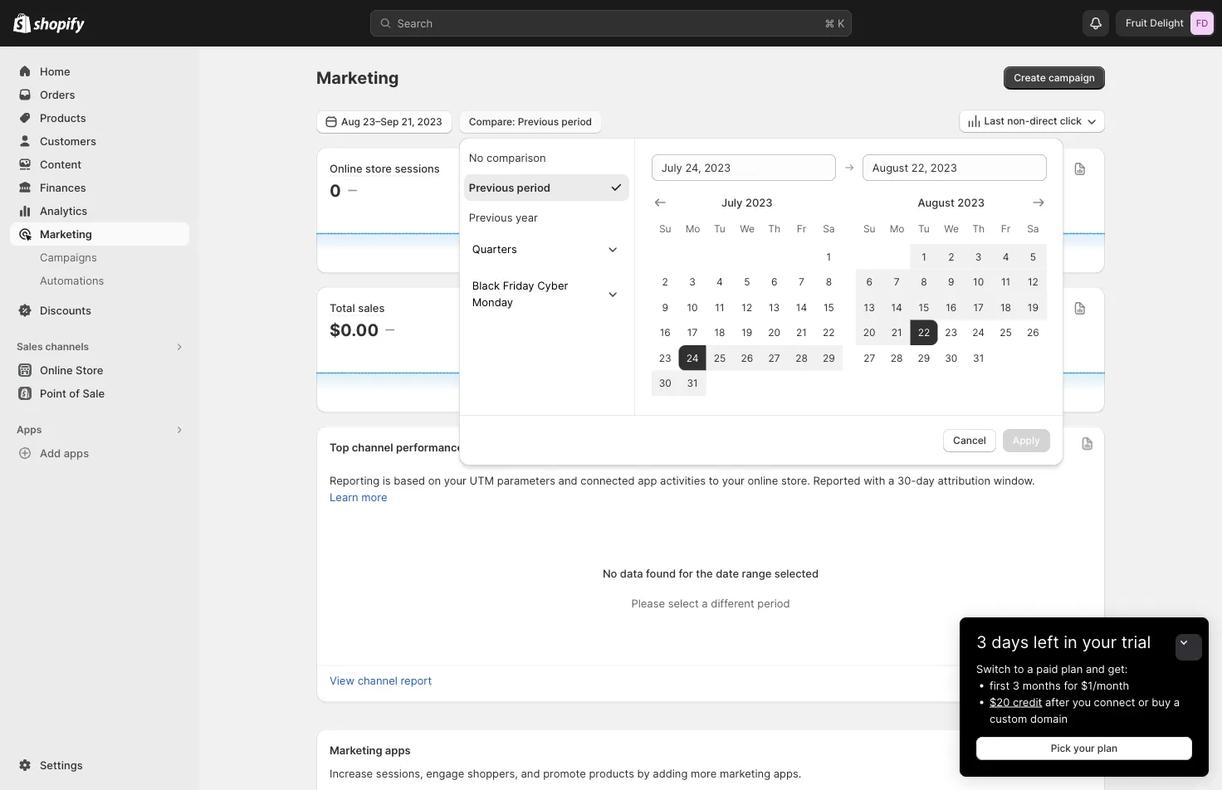 Task type: locate. For each thing, give the bounding box(es) containing it.
connect
[[1094, 696, 1136, 709]]

31 down orders attributed to marketing
[[974, 352, 985, 364]]

1 vertical spatial previous
[[469, 181, 514, 194]]

friday element for august 2023
[[993, 214, 1020, 244]]

0 for orders
[[865, 320, 876, 340]]

2 21 button from the left
[[884, 320, 911, 345]]

plan up first 3 months for $1/month
[[1062, 663, 1083, 676]]

0 vertical spatial 24
[[973, 327, 985, 339]]

13 button
[[761, 295, 788, 320], [856, 295, 884, 320]]

1 1 from the left
[[827, 251, 832, 263]]

1 vertical spatial 17
[[688, 327, 698, 339]]

marketing for $0.00
[[695, 302, 747, 315]]

sessions,
[[376, 768, 423, 781]]

23 down orders attributed to marketing
[[946, 327, 958, 339]]

paid
[[1037, 663, 1059, 676]]

4 button
[[993, 244, 1020, 269], [706, 269, 734, 295]]

orders attributed to marketing
[[865, 302, 1022, 315]]

black
[[472, 279, 500, 292]]

previous for previous year
[[469, 211, 513, 224]]

saturday element for july 2023
[[816, 214, 843, 244]]

21 for 1st 21 button from the left
[[797, 327, 807, 339]]

1 15 from the left
[[824, 301, 835, 313]]

5
[[1031, 251, 1037, 263], [744, 276, 750, 288]]

1 th from the left
[[769, 223, 781, 235]]

cancel
[[954, 435, 987, 447]]

2023 right "august"
[[958, 196, 985, 209]]

utm
[[470, 475, 494, 488]]

1 21 from the left
[[797, 327, 807, 339]]

1 27 from the left
[[769, 352, 781, 364]]

period up no comparison button on the top of page
[[562, 116, 592, 128]]

3 inside dropdown button
[[977, 633, 987, 653]]

range
[[742, 568, 772, 581]]

28 for 2nd 28 button
[[891, 352, 903, 364]]

monday element down conversion
[[679, 214, 706, 244]]

$20 credit link
[[990, 696, 1043, 709]]

0 vertical spatial and
[[559, 475, 578, 488]]

0 horizontal spatial we
[[740, 223, 755, 235]]

18 button
[[993, 295, 1020, 320], [706, 320, 734, 345]]

a left 30-
[[889, 475, 895, 488]]

1 22 from the left
[[823, 327, 835, 339]]

found
[[646, 568, 676, 581]]

1 horizontal spatial 13 button
[[856, 295, 884, 320]]

sunday element down online store conversion rate
[[652, 214, 679, 244]]

1 sunday element from the left
[[652, 214, 679, 244]]

30 button down sales attributed to marketing
[[652, 371, 679, 396]]

2 thursday element from the left
[[965, 214, 993, 244]]

1 friday element from the left
[[788, 214, 816, 244]]

$0.00 down sales attributed to marketing
[[597, 320, 646, 340]]

10 for leftmost 10 button
[[687, 301, 698, 313]]

1 attributed from the left
[[628, 302, 679, 315]]

wednesday element
[[734, 214, 761, 244], [938, 214, 965, 244]]

8 for first the 8 button from the left
[[826, 276, 832, 288]]

no left data
[[603, 568, 618, 581]]

su for july
[[659, 223, 672, 235]]

settings
[[40, 759, 83, 772]]

store left conversion
[[633, 162, 660, 175]]

1 horizontal spatial 15 button
[[911, 295, 938, 320]]

learn more link
[[330, 491, 388, 504]]

online store conversion rate
[[597, 162, 743, 175]]

2 13 button from the left
[[856, 295, 884, 320]]

31 button down sales attributed to marketing
[[679, 371, 706, 396]]

1 mo from the left
[[686, 223, 701, 235]]

3 up sales attributed to marketing
[[690, 276, 696, 288]]

0 horizontal spatial 5
[[744, 276, 750, 288]]

1 vertical spatial no change image
[[386, 324, 395, 337]]

30-
[[898, 475, 917, 488]]

24 down sales attributed to marketing
[[687, 352, 699, 364]]

1 horizontal spatial tu
[[919, 223, 930, 235]]

0 horizontal spatial $0.00
[[330, 320, 379, 340]]

for for months
[[1064, 679, 1079, 692]]

th for july 2023
[[769, 223, 781, 235]]

1 fr from the left
[[797, 223, 807, 235]]

products link
[[10, 106, 189, 130]]

21 button
[[788, 320, 816, 345], [884, 320, 911, 345]]

0
[[330, 180, 341, 201], [865, 320, 876, 340]]

1 horizontal spatial no change image
[[386, 324, 395, 337]]

1 store from the left
[[366, 162, 392, 175]]

9
[[949, 276, 955, 288], [662, 301, 669, 313]]

th for august 2023
[[973, 223, 985, 235]]

2 14 from the left
[[892, 301, 903, 313]]

$0.00 down total sales
[[330, 320, 379, 340]]

1 6 from the left
[[772, 276, 778, 288]]

2 vertical spatial previous
[[469, 211, 513, 224]]

2 1 button from the left
[[911, 244, 938, 269]]

no for no comparison
[[469, 151, 484, 164]]

analytics
[[40, 204, 87, 217]]

august 2023
[[918, 196, 985, 209]]

increase
[[330, 768, 373, 781]]

no change image down orders attributed to marketing
[[883, 324, 892, 337]]

apps inside button
[[64, 447, 89, 460]]

channel right view
[[358, 675, 398, 688]]

15 for 1st "15" button from right
[[919, 301, 930, 313]]

4 up sales attributed to marketing
[[717, 276, 723, 288]]

no inside button
[[469, 151, 484, 164]]

period
[[562, 116, 592, 128], [517, 181, 551, 194], [758, 598, 790, 611]]

friday element
[[788, 214, 816, 244], [993, 214, 1020, 244]]

24 for rightmost 24 button
[[973, 327, 985, 339]]

and left promote
[[521, 768, 540, 781]]

1 horizontal spatial 20 button
[[856, 320, 884, 345]]

2023
[[417, 116, 443, 128], [746, 196, 773, 209], [958, 196, 985, 209]]

1 horizontal spatial tuesday element
[[911, 214, 938, 244]]

0 vertical spatial more
[[362, 491, 388, 504]]

0 horizontal spatial 22 button
[[816, 320, 843, 345]]

previous year button
[[464, 204, 629, 231]]

marketing up aug
[[316, 68, 399, 88]]

2 sa from the left
[[1028, 223, 1040, 235]]

th down "august 2023"
[[973, 223, 985, 235]]

1 29 button from the left
[[816, 345, 843, 371]]

apps right add
[[64, 447, 89, 460]]

mo down conversion
[[686, 223, 701, 235]]

0 horizontal spatial store
[[366, 162, 392, 175]]

0 horizontal spatial 0
[[330, 180, 341, 201]]

date
[[716, 568, 739, 581]]

1 14 button from the left
[[788, 295, 816, 320]]

24 down orders attributed to marketing
[[973, 327, 985, 339]]

we down july 2023
[[740, 223, 755, 235]]

2 22 button from the left
[[911, 320, 938, 345]]

a right buy
[[1174, 696, 1181, 709]]

2 22 from the left
[[918, 327, 931, 339]]

27 for 1st '27' button
[[769, 352, 781, 364]]

1 21 button from the left
[[788, 320, 816, 345]]

no change image
[[348, 184, 357, 197], [386, 324, 395, 337]]

previous up previous year
[[469, 181, 514, 194]]

24 button down sales attributed to marketing
[[679, 345, 706, 371]]

credit
[[1013, 696, 1043, 709]]

0 horizontal spatial 9
[[662, 301, 669, 313]]

marketing for 0
[[970, 302, 1022, 315]]

aug 23–sep 21, 2023
[[341, 116, 443, 128]]

25 button down orders attributed to marketing
[[993, 320, 1020, 345]]

2 up orders attributed to marketing
[[949, 251, 955, 263]]

4 button up orders attributed to marketing
[[993, 244, 1020, 269]]

1 horizontal spatial period
[[562, 116, 592, 128]]

monday element
[[679, 214, 706, 244], [884, 214, 911, 244]]

1 tu from the left
[[714, 223, 726, 235]]

previous for previous period
[[469, 181, 514, 194]]

3 left days
[[977, 633, 987, 653]]

3 days left in your trial button
[[960, 618, 1209, 653]]

16 for 9
[[660, 327, 671, 339]]

2 horizontal spatial and
[[1086, 663, 1106, 676]]

0 vertical spatial 18
[[1001, 301, 1012, 313]]

1 horizontal spatial orders
[[865, 302, 900, 315]]

1 horizontal spatial 5
[[1031, 251, 1037, 263]]

0 horizontal spatial fr
[[797, 223, 807, 235]]

tuesday element down "august"
[[911, 214, 938, 244]]

2 13 from the left
[[864, 301, 875, 313]]

2 vertical spatial marketing
[[330, 745, 383, 758]]

2 29 from the left
[[918, 352, 931, 364]]

sales inside button
[[17, 341, 43, 353]]

2 mo from the left
[[890, 223, 905, 235]]

2 21 from the left
[[892, 327, 903, 339]]

1 horizontal spatial store
[[633, 162, 660, 175]]

0 vertical spatial 23
[[946, 327, 958, 339]]

point of sale button
[[0, 382, 199, 405]]

monday element down average
[[884, 214, 911, 244]]

2
[[949, 251, 955, 263], [663, 276, 669, 288]]

15 for first "15" button
[[824, 301, 835, 313]]

add apps button
[[10, 442, 189, 465]]

$0.00 down average
[[865, 180, 914, 201]]

2 8 button from the left
[[911, 269, 938, 295]]

13 for second 13 button from left
[[864, 301, 875, 313]]

1 horizontal spatial 1 button
[[911, 244, 938, 269]]

⌘ k
[[825, 17, 845, 29]]

saturday element
[[816, 214, 843, 244], [1020, 214, 1047, 244]]

sunday element down average
[[856, 214, 884, 244]]

0 vertical spatial marketing
[[316, 68, 399, 88]]

0 down orders attributed to marketing
[[865, 320, 876, 340]]

2 8 from the left
[[921, 276, 928, 288]]

more inside reporting is based on your utm parameters and connected app activities to your online store. reported with a 30-day attribution window. learn more
[[362, 491, 388, 504]]

to
[[682, 302, 693, 315], [957, 302, 967, 315], [709, 475, 719, 488], [1014, 663, 1025, 676]]

no change image down sales attributed to marketing
[[653, 324, 662, 337]]

1 horizontal spatial 2023
[[746, 196, 773, 209]]

1 8 button from the left
[[816, 269, 843, 295]]

we for july
[[740, 223, 755, 235]]

1 thursday element from the left
[[761, 214, 788, 244]]

12 for the leftmost 12 button
[[742, 301, 753, 313]]

1 vertical spatial 24
[[687, 352, 699, 364]]

0 vertical spatial 31
[[974, 352, 985, 364]]

period up year
[[517, 181, 551, 194]]

$0.00 for sales
[[597, 320, 646, 340]]

shopify image
[[33, 17, 85, 34]]

4 button up sales attributed to marketing
[[706, 269, 734, 295]]

0 horizontal spatial grid
[[652, 194, 843, 396]]

24 button down orders attributed to marketing
[[965, 320, 993, 345]]

top
[[330, 442, 349, 454]]

19 for leftmost 19 button
[[742, 327, 753, 339]]

8 button
[[816, 269, 843, 295], [911, 269, 938, 295]]

mo for august
[[890, 223, 905, 235]]

your inside 'element'
[[1074, 743, 1095, 755]]

16 button for 15
[[938, 295, 965, 320]]

2 7 from the left
[[894, 276, 900, 288]]

period down "range"
[[758, 598, 790, 611]]

a inside after you connect or buy a custom domain
[[1174, 696, 1181, 709]]

online for 0%
[[597, 162, 630, 175]]

1 vertical spatial for
[[1064, 679, 1079, 692]]

last
[[985, 115, 1005, 127]]

19 button
[[1020, 295, 1047, 320], [734, 320, 761, 345]]

shopify image
[[13, 13, 31, 33]]

25 down orders attributed to marketing
[[1000, 327, 1012, 339]]

tuesday element down july
[[706, 214, 734, 244]]

1 20 button from the left
[[761, 320, 788, 345]]

23 button down sales attributed to marketing
[[652, 345, 679, 371]]

sales for sales attributed to marketing
[[597, 302, 625, 315]]

1 horizontal spatial 16 button
[[938, 295, 965, 320]]

0 horizontal spatial 11 button
[[706, 295, 734, 320]]

for up you
[[1064, 679, 1079, 692]]

su
[[659, 223, 672, 235], [864, 223, 876, 235]]

more down is
[[362, 491, 388, 504]]

2023 right '21,'
[[417, 116, 443, 128]]

increase sessions, engage shoppers, and promote products by adding more marketing apps.
[[330, 768, 802, 781]]

no change image down order
[[921, 184, 930, 197]]

0 horizontal spatial 24
[[687, 352, 699, 364]]

for for found
[[679, 568, 693, 581]]

previous inside 'button'
[[469, 181, 514, 194]]

1 22 button from the left
[[816, 320, 843, 345]]

YYYY-MM-DD text field
[[652, 154, 836, 181]]

wednesday element down "august 2023"
[[938, 214, 965, 244]]

fruit
[[1126, 17, 1148, 29]]

0 vertical spatial 10
[[974, 276, 984, 288]]

23 button down orders attributed to marketing
[[938, 320, 965, 345]]

2 button up orders attributed to marketing
[[938, 244, 965, 269]]

previous inside button
[[469, 211, 513, 224]]

2 horizontal spatial $0.00
[[865, 180, 914, 201]]

plan down after you connect or buy a custom domain
[[1098, 743, 1118, 755]]

1 grid from the left
[[652, 194, 843, 396]]

no change image right 0%
[[630, 184, 639, 197]]

2 14 button from the left
[[884, 295, 911, 320]]

marketing
[[695, 302, 747, 315], [970, 302, 1022, 315], [720, 768, 771, 781]]

30 down sales attributed to marketing
[[659, 377, 672, 389]]

2 su from the left
[[864, 223, 876, 235]]

online up 0%
[[597, 162, 630, 175]]

thursday element down "august 2023"
[[965, 214, 993, 244]]

store.
[[782, 475, 811, 488]]

2 15 from the left
[[919, 301, 930, 313]]

1 horizontal spatial th
[[973, 223, 985, 235]]

1 horizontal spatial fr
[[1002, 223, 1011, 235]]

online down aug
[[330, 162, 363, 175]]

wednesday element down july 2023
[[734, 214, 761, 244]]

0 horizontal spatial apps
[[64, 447, 89, 460]]

0 horizontal spatial 9 button
[[652, 295, 679, 320]]

1 saturday element from the left
[[816, 214, 843, 244]]

monday element for july
[[679, 214, 706, 244]]

2 28 from the left
[[891, 352, 903, 364]]

29 button
[[816, 345, 843, 371], [911, 345, 938, 371]]

apps
[[64, 447, 89, 460], [385, 745, 411, 758]]

31 down sales attributed to marketing
[[687, 377, 698, 389]]

1 8 from the left
[[826, 276, 832, 288]]

28 button
[[788, 345, 816, 371], [884, 345, 911, 371]]

1 horizontal spatial 6 button
[[856, 269, 884, 295]]

2 we from the left
[[945, 223, 960, 235]]

online up point
[[40, 364, 73, 377]]

2 button
[[938, 244, 965, 269], [652, 269, 679, 295]]

get:
[[1109, 663, 1128, 676]]

4 for leftmost 4 button
[[717, 276, 723, 288]]

0 horizontal spatial 13 button
[[761, 295, 788, 320]]

1 monday element from the left
[[679, 214, 706, 244]]

31 button
[[965, 345, 993, 371], [679, 371, 706, 396]]

2 friday element from the left
[[993, 214, 1020, 244]]

1 horizontal spatial monday element
[[884, 214, 911, 244]]

2 grid from the left
[[856, 194, 1047, 371]]

1 13 button from the left
[[761, 295, 788, 320]]

apps for add apps
[[64, 447, 89, 460]]

sunday element for july
[[652, 214, 679, 244]]

0 horizontal spatial attributed
[[628, 302, 679, 315]]

22 for 1st 22 button from the right
[[918, 327, 931, 339]]

sales
[[358, 302, 385, 315]]

1 horizontal spatial sa
[[1028, 223, 1040, 235]]

non-
[[1008, 115, 1030, 127]]

and left the connected
[[559, 475, 578, 488]]

0 vertical spatial 5
[[1031, 251, 1037, 263]]

point of sale link
[[10, 382, 189, 405]]

3 for the leftmost "3" button
[[690, 276, 696, 288]]

0 vertical spatial previous
[[518, 116, 559, 128]]

for inside 3 days left in your trial 'element'
[[1064, 679, 1079, 692]]

0 horizontal spatial 27
[[769, 352, 781, 364]]

2 fr from the left
[[1002, 223, 1011, 235]]

23 for leftmost 23 button
[[659, 352, 672, 364]]

3
[[976, 251, 982, 263], [690, 276, 696, 288], [977, 633, 987, 653], [1013, 679, 1020, 692]]

1 horizontal spatial sunday element
[[856, 214, 884, 244]]

12 button
[[1020, 269, 1047, 295], [734, 295, 761, 320]]

2 27 button from the left
[[856, 345, 884, 371]]

0 horizontal spatial friday element
[[788, 214, 816, 244]]

1 29 from the left
[[823, 352, 835, 364]]

and inside reporting is based on your utm parameters and connected app activities to your online store. reported with a 30-day attribution window. learn more
[[559, 475, 578, 488]]

0 vertical spatial 2
[[949, 251, 955, 263]]

settings link
[[10, 754, 189, 778]]

2 6 button from the left
[[856, 269, 884, 295]]

24 button
[[965, 320, 993, 345], [679, 345, 706, 371]]

0 for online
[[330, 180, 341, 201]]

previous up quarters
[[469, 211, 513, 224]]

2 store from the left
[[633, 162, 660, 175]]

0 horizontal spatial 25
[[714, 352, 726, 364]]

sunday element
[[652, 214, 679, 244], [856, 214, 884, 244]]

app
[[638, 475, 657, 488]]

0 horizontal spatial monday element
[[679, 214, 706, 244]]

27 button
[[761, 345, 788, 371], [856, 345, 884, 371]]

$0.00 for total
[[330, 320, 379, 340]]

23 down sales attributed to marketing
[[659, 352, 672, 364]]

2 sunday element from the left
[[856, 214, 884, 244]]

store left the sessions
[[366, 162, 392, 175]]

30 down orders attributed to marketing
[[945, 352, 958, 364]]

your
[[444, 475, 467, 488], [722, 475, 745, 488], [1083, 633, 1117, 653], [1074, 743, 1095, 755]]

and inside 3 days left in your trial 'element'
[[1086, 663, 1106, 676]]

26 for left 26 button
[[741, 352, 754, 364]]

2 up sales attributed to marketing
[[663, 276, 669, 288]]

0 horizontal spatial 4
[[717, 276, 723, 288]]

comparison
[[487, 151, 546, 164]]

channel right top
[[352, 442, 393, 454]]

no change image for orders
[[883, 324, 892, 337]]

marketing down analytics
[[40, 228, 92, 240]]

your right in
[[1083, 633, 1117, 653]]

0 horizontal spatial 28 button
[[788, 345, 816, 371]]

3 button up sales attributed to marketing
[[679, 269, 706, 295]]

fruit delight
[[1126, 17, 1185, 29]]

fr for august 2023
[[1002, 223, 1011, 235]]

apps up sessions,
[[385, 745, 411, 758]]

we down "august 2023"
[[945, 223, 960, 235]]

1 horizontal spatial sales
[[597, 302, 625, 315]]

su down online store conversion rate
[[659, 223, 672, 235]]

1 we from the left
[[740, 223, 755, 235]]

1 horizontal spatial 12
[[1028, 276, 1039, 288]]

tuesday element for august 2023
[[911, 214, 938, 244]]

0 horizontal spatial wednesday element
[[734, 214, 761, 244]]

12 for rightmost 12 button
[[1028, 276, 1039, 288]]

0 horizontal spatial plan
[[1062, 663, 1083, 676]]

1 wednesday element from the left
[[734, 214, 761, 244]]

0 horizontal spatial 1
[[827, 251, 832, 263]]

0 vertical spatial 12
[[1028, 276, 1039, 288]]

0 horizontal spatial 14
[[796, 301, 808, 313]]

sales
[[597, 302, 625, 315], [17, 341, 43, 353]]

0 horizontal spatial 29
[[823, 352, 835, 364]]

thursday element down july 2023
[[761, 214, 788, 244]]

31 for left 31 button
[[687, 377, 698, 389]]

pick
[[1051, 743, 1072, 755]]

1 1 button from the left
[[816, 244, 843, 269]]

2 attributed from the left
[[903, 302, 954, 315]]

2 wednesday element from the left
[[938, 214, 965, 244]]

1 horizontal spatial 19 button
[[1020, 295, 1047, 320]]

first 3 months for $1/month
[[990, 679, 1130, 692]]

orders for orders attributed to marketing
[[865, 302, 900, 315]]

1 tuesday element from the left
[[706, 214, 734, 244]]

marketing up increase on the bottom left of the page
[[330, 745, 383, 758]]

for left the
[[679, 568, 693, 581]]

25 button down sales attributed to marketing
[[706, 345, 734, 371]]

2 tu from the left
[[919, 223, 930, 235]]

sa
[[823, 223, 835, 235], [1028, 223, 1040, 235]]

tuesday element
[[706, 214, 734, 244], [911, 214, 938, 244]]

grid
[[652, 194, 843, 396], [856, 194, 1047, 371]]

2 horizontal spatial online
[[597, 162, 630, 175]]

0 horizontal spatial 8
[[826, 276, 832, 288]]

1 horizontal spatial 11 button
[[993, 269, 1020, 295]]

1 horizontal spatial 30 button
[[938, 345, 965, 371]]

0 vertical spatial period
[[562, 116, 592, 128]]

2 29 button from the left
[[911, 345, 938, 371]]

3 right first
[[1013, 679, 1020, 692]]

7
[[799, 276, 805, 288], [894, 276, 900, 288]]

2 vertical spatial and
[[521, 768, 540, 781]]

no change image for online
[[630, 184, 639, 197]]

23 for 23 button to the right
[[946, 327, 958, 339]]

no for no data found for the date range selected
[[603, 568, 618, 581]]

1 horizontal spatial 4
[[1003, 251, 1010, 263]]

no change image
[[630, 184, 639, 197], [921, 184, 930, 197], [653, 324, 662, 337], [883, 324, 892, 337]]

1 14 from the left
[[796, 301, 808, 313]]

and
[[559, 475, 578, 488], [1086, 663, 1106, 676], [521, 768, 540, 781]]

25 down sales attributed to marketing
[[714, 352, 726, 364]]

3 days left in your trial element
[[960, 661, 1209, 778]]

2 6 from the left
[[867, 276, 873, 288]]

su down average
[[864, 223, 876, 235]]

2 horizontal spatial period
[[758, 598, 790, 611]]

more right "adding" at the right
[[691, 768, 717, 781]]

1 sa from the left
[[823, 223, 835, 235]]

mo down average
[[890, 223, 905, 235]]

3 button down "august 2023"
[[965, 244, 993, 269]]

to inside reporting is based on your utm parameters and connected app activities to your online store. reported with a 30-day attribution window. learn more
[[709, 475, 719, 488]]

2 button up sales attributed to marketing
[[652, 269, 679, 295]]

no down compare:
[[469, 151, 484, 164]]

k
[[838, 17, 845, 29]]

1 13 from the left
[[769, 301, 780, 313]]

your inside dropdown button
[[1083, 633, 1117, 653]]

0 horizontal spatial 25 button
[[706, 345, 734, 371]]

0 horizontal spatial no change image
[[348, 184, 357, 197]]

for
[[679, 568, 693, 581], [1064, 679, 1079, 692]]

1 horizontal spatial 13
[[864, 301, 875, 313]]

22
[[823, 327, 835, 339], [918, 327, 931, 339]]

2 monday element from the left
[[884, 214, 911, 244]]

3 down "august 2023"
[[976, 251, 982, 263]]

2 th from the left
[[973, 223, 985, 235]]

automations link
[[10, 269, 189, 292]]

1 28 from the left
[[796, 352, 808, 364]]

2023 right july
[[746, 196, 773, 209]]

1 vertical spatial 10
[[687, 301, 698, 313]]

products
[[589, 768, 635, 781]]

sunday element for august
[[856, 214, 884, 244]]

with
[[864, 475, 886, 488]]

grid containing august
[[856, 194, 1047, 371]]

0 vertical spatial apps
[[64, 447, 89, 460]]

th down july 2023
[[769, 223, 781, 235]]

4 up orders attributed to marketing
[[1003, 251, 1010, 263]]

2 saturday element from the left
[[1020, 214, 1047, 244]]

31 button down orders attributed to marketing
[[965, 345, 993, 371]]

1 20 from the left
[[769, 327, 781, 339]]

tu down july
[[714, 223, 726, 235]]

0 horizontal spatial 29 button
[[816, 345, 843, 371]]

2 tuesday element from the left
[[911, 214, 938, 244]]

report
[[401, 675, 432, 688]]

channel
[[352, 442, 393, 454], [358, 675, 398, 688]]

0 vertical spatial for
[[679, 568, 693, 581]]

2 27 from the left
[[864, 352, 876, 364]]

switch
[[977, 663, 1011, 676]]

1 horizontal spatial 31
[[974, 352, 985, 364]]

1 vertical spatial 4
[[717, 276, 723, 288]]

0 horizontal spatial 31
[[687, 377, 698, 389]]

1 horizontal spatial and
[[559, 475, 578, 488]]

tu down "august"
[[919, 223, 930, 235]]

compare: previous period button
[[459, 110, 602, 134]]

promote
[[543, 768, 586, 781]]

thursday element
[[761, 214, 788, 244], [965, 214, 993, 244]]

1 su from the left
[[659, 223, 672, 235]]

channel inside button
[[358, 675, 398, 688]]

your right pick
[[1074, 743, 1095, 755]]

fr for july 2023
[[797, 223, 807, 235]]

and up $1/month
[[1086, 663, 1106, 676]]

1 horizontal spatial 28
[[891, 352, 903, 364]]

0 horizontal spatial 15
[[824, 301, 835, 313]]

marketing link
[[10, 223, 189, 246]]

23 button
[[938, 320, 965, 345], [652, 345, 679, 371]]



Task type: vqa. For each thing, say whether or not it's contained in the screenshot.


Task type: describe. For each thing, give the bounding box(es) containing it.
performance
[[396, 442, 464, 454]]

1 vertical spatial marketing
[[40, 228, 92, 240]]

sessions
[[395, 162, 440, 175]]

by
[[638, 768, 650, 781]]

switch to a paid plan and get:
[[977, 663, 1128, 676]]

create campaign button
[[1004, 66, 1106, 90]]

1 horizontal spatial 5 button
[[1020, 244, 1047, 269]]

2 20 button from the left
[[856, 320, 884, 345]]

1 horizontal spatial 17
[[974, 301, 984, 313]]

1 vertical spatial 2
[[663, 276, 669, 288]]

orders for orders
[[40, 88, 75, 101]]

5 for left 5 button
[[744, 276, 750, 288]]

reporting is based on your utm parameters and connected app activities to your online store. reported with a 30-day attribution window. learn more
[[330, 475, 1036, 504]]

0 horizontal spatial 26 button
[[734, 345, 761, 371]]

2023 for august
[[958, 196, 985, 209]]

0 horizontal spatial 24 button
[[679, 345, 706, 371]]

apps.
[[774, 768, 802, 781]]

0 horizontal spatial 2 button
[[652, 269, 679, 295]]

1 7 button from the left
[[788, 269, 816, 295]]

0 horizontal spatial 4 button
[[706, 269, 734, 295]]

selected
[[775, 568, 819, 581]]

data
[[620, 568, 643, 581]]

monday
[[472, 296, 513, 308]]

1 horizontal spatial 25 button
[[993, 320, 1020, 345]]

2023 inside dropdown button
[[417, 116, 443, 128]]

in
[[1064, 633, 1078, 653]]

0 vertical spatial plan
[[1062, 663, 1083, 676]]

july
[[722, 196, 743, 209]]

sale
[[83, 387, 105, 400]]

$1/month
[[1082, 679, 1130, 692]]

1 horizontal spatial 4 button
[[993, 244, 1020, 269]]

orders link
[[10, 83, 189, 106]]

1 horizontal spatial 9 button
[[938, 269, 965, 295]]

shoppers,
[[468, 768, 518, 781]]

0 horizontal spatial 30 button
[[652, 371, 679, 396]]

tu for july
[[714, 223, 726, 235]]

thursday element for july 2023
[[761, 214, 788, 244]]

finances link
[[10, 176, 189, 199]]

last non-direct click button
[[960, 110, 1106, 133]]

1 horizontal spatial 18 button
[[993, 295, 1020, 320]]

the
[[696, 568, 713, 581]]

1 15 button from the left
[[816, 295, 843, 320]]

1 28 button from the left
[[788, 345, 816, 371]]

parameters
[[497, 475, 556, 488]]

discounts
[[40, 304, 91, 317]]

0 vertical spatial 30
[[945, 352, 958, 364]]

customers
[[40, 135, 96, 147]]

add
[[40, 447, 61, 460]]

channel for view
[[358, 675, 398, 688]]

rate
[[722, 162, 743, 175]]

16 button for 9
[[652, 320, 679, 345]]

sales attributed to marketing
[[597, 302, 747, 315]]

2 vertical spatial period
[[758, 598, 790, 611]]

no change image for 0
[[348, 184, 357, 197]]

channel for top
[[352, 442, 393, 454]]

attributed for $0.00
[[628, 302, 679, 315]]

cyber
[[538, 279, 568, 292]]

connected
[[581, 475, 635, 488]]

black friday cyber monday
[[472, 279, 568, 308]]

pick your plan
[[1051, 743, 1118, 755]]

previous inside dropdown button
[[518, 116, 559, 128]]

21 for first 21 button from the right
[[892, 327, 903, 339]]

1 horizontal spatial 31 button
[[965, 345, 993, 371]]

is
[[383, 475, 391, 488]]

3 inside 'element'
[[1013, 679, 1020, 692]]

1 27 button from the left
[[761, 345, 788, 371]]

1 horizontal spatial 2
[[949, 251, 955, 263]]

28 for second 28 button from the right
[[796, 352, 808, 364]]

2 20 from the left
[[864, 327, 876, 339]]

view
[[330, 675, 355, 688]]

22 for 2nd 22 button from right
[[823, 327, 835, 339]]

2 28 button from the left
[[884, 345, 911, 371]]

2023 for july
[[746, 196, 773, 209]]

no change image for sales
[[653, 324, 662, 337]]

create campaign
[[1014, 72, 1096, 84]]

store for 0
[[366, 162, 392, 175]]

customers link
[[10, 130, 189, 153]]

1 vertical spatial 11
[[716, 301, 725, 313]]

analytics link
[[10, 199, 189, 223]]

to inside 3 days left in your trial 'element'
[[1014, 663, 1025, 676]]

previous year
[[469, 211, 538, 224]]

thursday element for august 2023
[[965, 214, 993, 244]]

a right select
[[702, 598, 708, 611]]

automations
[[40, 274, 104, 287]]

no change image for average
[[921, 184, 930, 197]]

23–sep
[[363, 116, 399, 128]]

point
[[40, 387, 66, 400]]

1 horizontal spatial 18
[[1001, 301, 1012, 313]]

no change image for $0.00
[[386, 324, 395, 337]]

tuesday element for july 2023
[[706, 214, 734, 244]]

after you connect or buy a custom domain
[[990, 696, 1181, 726]]

home
[[40, 65, 70, 78]]

27 for 1st '27' button from right
[[864, 352, 876, 364]]

0 horizontal spatial 18 button
[[706, 320, 734, 345]]

0 horizontal spatial 19 button
[[734, 320, 761, 345]]

1 horizontal spatial 2 button
[[938, 244, 965, 269]]

july 2023
[[722, 196, 773, 209]]

direct
[[1030, 115, 1058, 127]]

on
[[428, 475, 441, 488]]

attributed for 0
[[903, 302, 954, 315]]

first
[[990, 679, 1010, 692]]

wednesday element for august
[[938, 214, 965, 244]]

1 horizontal spatial 26 button
[[1020, 320, 1047, 345]]

custom
[[990, 713, 1028, 726]]

average order value
[[865, 162, 968, 175]]

year
[[516, 211, 538, 224]]

16 for 15
[[946, 301, 957, 313]]

19 for right 19 button
[[1028, 301, 1039, 313]]

1 horizontal spatial 25
[[1000, 327, 1012, 339]]

0 horizontal spatial 17 button
[[679, 320, 706, 345]]

$20 credit
[[990, 696, 1043, 709]]

0 horizontal spatial 10 button
[[679, 295, 706, 320]]

average
[[865, 162, 907, 175]]

no comparison
[[469, 151, 546, 164]]

day
[[917, 475, 935, 488]]

cancel button
[[944, 429, 997, 453]]

1 horizontal spatial 23 button
[[938, 320, 965, 345]]

0 horizontal spatial 30
[[659, 377, 672, 389]]

1 horizontal spatial 11
[[1002, 276, 1011, 288]]

1 horizontal spatial 24 button
[[965, 320, 993, 345]]

wednesday element for july
[[734, 214, 761, 244]]

different
[[711, 598, 755, 611]]

sales for sales channels
[[17, 341, 43, 353]]

view channel report
[[330, 675, 432, 688]]

engage
[[426, 768, 465, 781]]

1 horizontal spatial 17 button
[[965, 295, 993, 320]]

3 for 3 days left in your trial
[[977, 633, 987, 653]]

1 vertical spatial 25
[[714, 352, 726, 364]]

1 horizontal spatial 12 button
[[1020, 269, 1047, 295]]

campaign
[[1049, 72, 1096, 84]]

$0.00 for average
[[865, 180, 914, 201]]

6 for 1st 6 button from the left
[[772, 276, 778, 288]]

tu for august
[[919, 223, 930, 235]]

1 horizontal spatial 3 button
[[965, 244, 993, 269]]

finances
[[40, 181, 86, 194]]

months
[[1023, 679, 1061, 692]]

period inside dropdown button
[[562, 116, 592, 128]]

your left online on the bottom right of page
[[722, 475, 745, 488]]

su for august
[[864, 223, 876, 235]]

0%
[[597, 180, 623, 201]]

0 horizontal spatial and
[[521, 768, 540, 781]]

compare: previous period
[[469, 116, 592, 128]]

saturday element for august 2023
[[1020, 214, 1047, 244]]

0 horizontal spatial 3 button
[[679, 269, 706, 295]]

domain
[[1031, 713, 1068, 726]]

1 horizontal spatial 9
[[949, 276, 955, 288]]

3 for the right "3" button
[[976, 251, 982, 263]]

grid containing july
[[652, 194, 843, 396]]

delight
[[1151, 17, 1185, 29]]

reporting
[[330, 475, 380, 488]]

monday element for august
[[884, 214, 911, 244]]

online inside "link"
[[40, 364, 73, 377]]

0 horizontal spatial 18
[[715, 327, 726, 339]]

fruit delight image
[[1191, 12, 1214, 35]]

sa for august 2023
[[1028, 223, 1040, 235]]

0 horizontal spatial 5 button
[[734, 269, 761, 295]]

0 horizontal spatial 31 button
[[679, 371, 706, 396]]

quarters button
[[466, 234, 628, 264]]

learn
[[330, 491, 359, 504]]

1 vertical spatial plan
[[1098, 743, 1118, 755]]

5 for rightmost 5 button
[[1031, 251, 1037, 263]]

YYYY-MM-DD text field
[[863, 154, 1047, 181]]

2 1 from the left
[[922, 251, 927, 263]]

content
[[40, 158, 82, 171]]

your right on
[[444, 475, 467, 488]]

4 for rightmost 4 button
[[1003, 251, 1010, 263]]

8 for 1st the 8 button from right
[[921, 276, 928, 288]]

aug 23–sep 21, 2023 button
[[316, 110, 453, 134]]

0 horizontal spatial 23 button
[[652, 345, 679, 371]]

of
[[69, 387, 80, 400]]

point of sale
[[40, 387, 105, 400]]

1 6 button from the left
[[761, 269, 788, 295]]

1 vertical spatial 9
[[662, 301, 669, 313]]

26 for the rightmost 26 button
[[1028, 327, 1040, 339]]

1 7 from the left
[[799, 276, 805, 288]]

a left paid
[[1028, 663, 1034, 676]]

1 horizontal spatial more
[[691, 768, 717, 781]]

online for 0
[[330, 162, 363, 175]]

31 for right 31 button
[[974, 352, 985, 364]]

sales channels
[[17, 341, 89, 353]]

store for 0%
[[633, 162, 660, 175]]

period inside 'button'
[[517, 181, 551, 194]]

we for august
[[945, 223, 960, 235]]

reported
[[814, 475, 861, 488]]

mo for july
[[686, 223, 701, 235]]

0 horizontal spatial 17
[[688, 327, 698, 339]]

2 15 button from the left
[[911, 295, 938, 320]]

24 for left 24 button
[[687, 352, 699, 364]]

left
[[1034, 633, 1060, 653]]

sa for july 2023
[[823, 223, 835, 235]]

0 horizontal spatial 12 button
[[734, 295, 761, 320]]

channels
[[45, 341, 89, 353]]

13 for second 13 button from right
[[769, 301, 780, 313]]

3 days left in your trial
[[977, 633, 1152, 653]]

add apps
[[40, 447, 89, 460]]

10 for 10 button to the right
[[974, 276, 984, 288]]

1 horizontal spatial 10 button
[[965, 269, 993, 295]]

search
[[397, 17, 433, 29]]

sales channels button
[[10, 336, 189, 359]]

friday element for july 2023
[[788, 214, 816, 244]]

2 7 button from the left
[[884, 269, 911, 295]]

august
[[918, 196, 955, 209]]

click
[[1061, 115, 1082, 127]]

a inside reporting is based on your utm parameters and connected app activities to your online store. reported with a 30-day attribution window. learn more
[[889, 475, 895, 488]]

6 for 2nd 6 button from the left
[[867, 276, 873, 288]]



